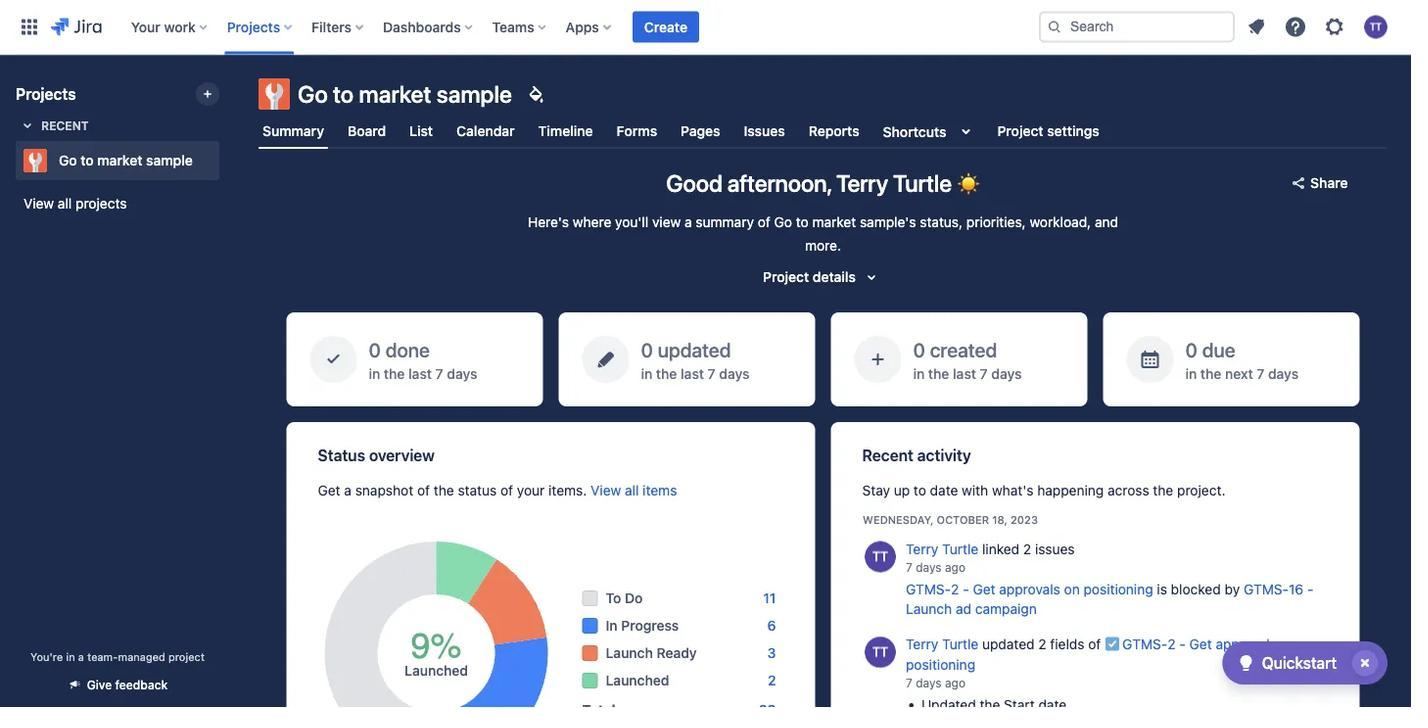 Task type: locate. For each thing, give the bounding box(es) containing it.
good
[[666, 169, 723, 197]]

summary
[[696, 214, 754, 230]]

7 inside "0 created in the last 7 days"
[[980, 365, 988, 381]]

sample's
[[860, 214, 917, 230]]

forms
[[617, 123, 658, 139]]

0 vertical spatial all
[[58, 195, 72, 212]]

project for project details
[[763, 269, 809, 285]]

7 inside 0 updated in the last 7 days
[[708, 365, 716, 381]]

7 for 0 created
[[980, 365, 988, 381]]

get down status
[[318, 483, 341, 499]]

on for gtms-2 - get approvals on positioning is blocked by
[[1064, 581, 1080, 598]]

2 ago from the top
[[945, 676, 966, 690]]

to inside the here's where you'll view a summary of go to market sample's status, priorities, workload, and more.
[[796, 214, 809, 230]]

ago up the ad
[[945, 561, 966, 574]]

the inside "0 created in the last 7 days"
[[929, 365, 950, 381]]

of right "snapshot"
[[417, 483, 430, 499]]

turtle for terry turtle updated 2 fields of
[[942, 636, 979, 652]]

project details button
[[752, 262, 895, 293]]

2 vertical spatial a
[[78, 651, 84, 663]]

0 horizontal spatial all
[[58, 195, 72, 212]]

0 vertical spatial approvals
[[999, 581, 1060, 598]]

october
[[937, 513, 989, 526]]

go
[[298, 80, 328, 108], [59, 152, 77, 169], [775, 214, 793, 230]]

0 horizontal spatial recent
[[41, 119, 89, 132]]

0 vertical spatial updated
[[658, 338, 732, 361]]

1 vertical spatial sample
[[146, 152, 193, 169]]

0 vertical spatial terry turtle image
[[865, 542, 896, 573]]

status
[[318, 446, 366, 465]]

approvals up 'campaign'
[[999, 581, 1060, 598]]

- for gtms-2 - get approvals on positioning
[[1180, 636, 1186, 652]]

days inside 0 updated in the last 7 days
[[719, 365, 750, 381]]

terry
[[837, 169, 889, 197], [906, 541, 938, 557], [906, 636, 938, 652]]

1 0 from the left
[[369, 338, 381, 361]]

1 vertical spatial positioning
[[906, 657, 975, 673]]

to up more.
[[796, 214, 809, 230]]

- up the ad
[[963, 581, 969, 598]]

market up more.
[[813, 214, 857, 230]]

gtms- for gtms-16 - launch ad campaign
[[1244, 581, 1289, 598]]

across
[[1108, 483, 1150, 499]]

0 vertical spatial get
[[318, 483, 341, 499]]

0 inside 0 due in the next 7 days
[[1186, 338, 1198, 361]]

apps button
[[560, 11, 619, 43]]

0 vertical spatial positioning
[[1084, 581, 1153, 598]]

0 vertical spatial a
[[685, 214, 692, 230]]

0 vertical spatial terry turtle link
[[906, 541, 979, 557]]

0 horizontal spatial go
[[59, 152, 77, 169]]

gtms-2 - get approvals on positioning is blocked by
[[906, 581, 1240, 598]]

launch left the ad
[[906, 601, 952, 617]]

days inside 0 due in the next 7 days
[[1269, 365, 1299, 381]]

to up view all projects
[[81, 152, 94, 169]]

get
[[318, 483, 341, 499], [973, 581, 996, 598], [1190, 636, 1212, 652]]

1 horizontal spatial go
[[298, 80, 328, 108]]

team-
[[87, 651, 118, 663]]

of
[[758, 214, 771, 230], [417, 483, 430, 499], [501, 483, 513, 499], [1088, 636, 1101, 652]]

terry down the wednesday, on the right of page
[[906, 541, 938, 557]]

0 horizontal spatial positioning
[[906, 657, 975, 673]]

0 horizontal spatial project
[[763, 269, 809, 285]]

0 inside 0 updated in the last 7 days
[[641, 338, 653, 361]]

view right items.
[[591, 483, 621, 499]]

positioning inside gtms-2 - get approvals on positioning
[[906, 657, 975, 673]]

7 inside 0 due in the next 7 days
[[1257, 365, 1265, 381]]

positioning left is
[[1084, 581, 1153, 598]]

market up the list
[[359, 80, 432, 108]]

recent up the stay
[[863, 446, 914, 465]]

project inside dropdown button
[[763, 269, 809, 285]]

in for 0 due
[[1186, 365, 1198, 381]]

the inside 0 updated in the last 7 days
[[656, 365, 677, 381]]

project for project settings
[[998, 123, 1044, 139]]

1 gtms-2 - get approvals on positioning link from the top
[[906, 581, 1153, 598]]

0 horizontal spatial sample
[[146, 152, 193, 169]]

2 vertical spatial terry
[[906, 636, 938, 652]]

1 vertical spatial terry turtle image
[[865, 637, 896, 668]]

project settings
[[998, 123, 1100, 139]]

teams button
[[487, 11, 554, 43]]

1 vertical spatial ago
[[945, 676, 966, 690]]

4 0 from the left
[[1186, 338, 1198, 361]]

terry turtle link up the 7 days ago
[[906, 636, 979, 652]]

list
[[410, 123, 433, 139]]

gtms- inside gtms-16 - launch ad campaign
[[1244, 581, 1289, 598]]

a left team-
[[78, 651, 84, 663]]

approvals inside gtms-2 - get approvals on positioning
[[1216, 636, 1277, 652]]

1 horizontal spatial a
[[344, 483, 352, 499]]

1 ago from the top
[[945, 561, 966, 574]]

get for gtms-2 - get approvals on positioning
[[1190, 636, 1212, 652]]

turtle for terry turtle linked 2 issues 7 days ago
[[942, 541, 979, 557]]

0 created in the last 7 days
[[914, 338, 1022, 381]]

2 horizontal spatial go
[[775, 214, 793, 230]]

2 down blocked
[[1168, 636, 1176, 652]]

projects up collapse recent projects image
[[16, 85, 76, 103]]

6
[[768, 618, 776, 634]]

project details
[[763, 269, 856, 285]]

0 horizontal spatial updated
[[658, 338, 732, 361]]

primary element
[[12, 0, 1040, 54]]

0 horizontal spatial approvals
[[999, 581, 1060, 598]]

turtle down october on the bottom right of page
[[942, 541, 979, 557]]

last
[[409, 365, 432, 381], [681, 365, 704, 381], [953, 365, 977, 381]]

gtms- down terry turtle linked 2 issues 7 days ago
[[906, 581, 951, 598]]

0 horizontal spatial projects
[[16, 85, 76, 103]]

market up 'view all projects' link
[[97, 152, 143, 169]]

get inside gtms-2 - get approvals on positioning
[[1190, 636, 1212, 652]]

positioning up the 7 days ago
[[906, 657, 975, 673]]

view left 'projects'
[[24, 195, 54, 212]]

2 inside gtms-2 - get approvals on positioning
[[1168, 636, 1176, 652]]

1 vertical spatial recent
[[863, 446, 914, 465]]

terry up the 7 days ago
[[906, 636, 938, 652]]

0 due in the next 7 days
[[1186, 338, 1299, 381]]

0 vertical spatial gtms-2 - get approvals on positioning link
[[906, 581, 1153, 598]]

- right the 16
[[1308, 581, 1314, 598]]

2 vertical spatial go
[[775, 214, 793, 230]]

7 inside 0 done in the last 7 days
[[436, 365, 444, 381]]

gtms-2 - get approvals on positioning link up 'campaign'
[[906, 581, 1153, 598]]

1 horizontal spatial positioning
[[1084, 581, 1153, 598]]

gtms-2 - get approvals on positioning link down gtms-16 - launch ad campaign link
[[906, 636, 1297, 673]]

project left settings
[[998, 123, 1044, 139]]

launch up launched
[[606, 645, 653, 661]]

7 inside terry turtle linked 2 issues 7 days ago
[[906, 561, 913, 574]]

1 vertical spatial projects
[[16, 85, 76, 103]]

more.
[[805, 238, 842, 254]]

approvals down by
[[1216, 636, 1277, 652]]

a down status
[[344, 483, 352, 499]]

get for gtms-2 - get approvals on positioning is blocked by
[[973, 581, 996, 598]]

campaign
[[975, 601, 1037, 617]]

1 vertical spatial terry
[[906, 541, 938, 557]]

date
[[930, 483, 959, 499]]

on inside gtms-2 - get approvals on positioning
[[1281, 636, 1297, 652]]

set background color image
[[524, 82, 548, 106]]

turtle
[[894, 169, 952, 197], [942, 541, 979, 557], [942, 636, 979, 652]]

create
[[645, 19, 688, 35]]

in inside 0 due in the next 7 days
[[1186, 365, 1198, 381]]

notifications image
[[1245, 15, 1269, 39]]

happening
[[1038, 483, 1104, 499]]

tab list
[[247, 114, 1400, 149]]

get up 'campaign'
[[973, 581, 996, 598]]

recent right collapse recent projects image
[[41, 119, 89, 132]]

sample left add to starred icon
[[146, 152, 193, 169]]

your work button
[[125, 11, 215, 43]]

of right summary at the top of page
[[758, 214, 771, 230]]

terry for terry turtle updated 2 fields of
[[906, 636, 938, 652]]

all inside 'view all projects' link
[[58, 195, 72, 212]]

0 vertical spatial turtle
[[894, 169, 952, 197]]

terry turtle image
[[865, 542, 896, 573], [865, 637, 896, 668]]

a right view
[[685, 214, 692, 230]]

items
[[643, 483, 677, 499]]

done
[[386, 338, 430, 361]]

afternoon,
[[728, 169, 832, 197]]

gtms- down gtms-16 - launch ad campaign on the bottom right of page
[[1122, 636, 1168, 652]]

in for 0 updated
[[641, 365, 653, 381]]

1 vertical spatial gtms-2 - get approvals on positioning link
[[906, 636, 1297, 673]]

2 horizontal spatial get
[[1190, 636, 1212, 652]]

your work
[[131, 19, 196, 35]]

terry turtle link
[[906, 541, 979, 557], [906, 636, 979, 652]]

1 vertical spatial all
[[625, 483, 639, 499]]

turtle down the ad
[[942, 636, 979, 652]]

1 vertical spatial turtle
[[942, 541, 979, 557]]

give feedback
[[87, 679, 168, 692]]

sample up calendar
[[437, 80, 512, 108]]

3 last from the left
[[953, 365, 977, 381]]

0 horizontal spatial go to market sample
[[59, 152, 193, 169]]

2 horizontal spatial last
[[953, 365, 977, 381]]

get left check image
[[1190, 636, 1212, 652]]

1 horizontal spatial -
[[1180, 636, 1186, 652]]

project
[[998, 123, 1044, 139], [763, 269, 809, 285]]

1 horizontal spatial view
[[591, 483, 621, 499]]

2 0 from the left
[[641, 338, 653, 361]]

1 vertical spatial updated
[[982, 636, 1035, 652]]

turtle up status,
[[894, 169, 952, 197]]

0 horizontal spatial on
[[1064, 581, 1080, 598]]

to
[[333, 80, 354, 108], [81, 152, 94, 169], [796, 214, 809, 230], [914, 483, 927, 499]]

1 vertical spatial project
[[763, 269, 809, 285]]

1 horizontal spatial project
[[998, 123, 1044, 139]]

on down issues at the bottom right of page
[[1064, 581, 1080, 598]]

of left the your
[[501, 483, 513, 499]]

banner
[[0, 0, 1412, 55]]

gtms- for gtms-2 - get approvals on positioning
[[1122, 636, 1168, 652]]

0 vertical spatial go to market sample
[[298, 80, 512, 108]]

on for gtms-2 - get approvals on positioning
[[1281, 636, 1297, 652]]

all left items
[[625, 483, 639, 499]]

2 horizontal spatial market
[[813, 214, 857, 230]]

- down blocked
[[1180, 636, 1186, 652]]

approvals for gtms-2 - get approvals on positioning
[[1216, 636, 1277, 652]]

1 vertical spatial get
[[973, 581, 996, 598]]

ago down terry turtle updated 2 fields of
[[945, 676, 966, 690]]

0 vertical spatial recent
[[41, 119, 89, 132]]

updated
[[658, 338, 732, 361], [982, 636, 1035, 652]]

0 horizontal spatial view
[[24, 195, 54, 212]]

go down afternoon,
[[775, 214, 793, 230]]

2 terry turtle image from the top
[[865, 637, 896, 668]]

2 last from the left
[[681, 365, 704, 381]]

a
[[685, 214, 692, 230], [344, 483, 352, 499], [78, 651, 84, 663]]

gtms- right by
[[1244, 581, 1289, 598]]

get a snapshot of the status of your items. view all items
[[318, 483, 677, 499]]

1 horizontal spatial gtms-
[[1122, 636, 1168, 652]]

2 vertical spatial get
[[1190, 636, 1212, 652]]

reports
[[809, 123, 860, 139]]

go up view all projects
[[59, 152, 77, 169]]

0 horizontal spatial launch
[[606, 645, 653, 661]]

projects right work
[[227, 19, 280, 35]]

2 horizontal spatial a
[[685, 214, 692, 230]]

- inside gtms-2 - get approvals on positioning
[[1180, 636, 1186, 652]]

settings image
[[1324, 15, 1347, 39]]

last for done
[[409, 365, 432, 381]]

project left details
[[763, 269, 809, 285]]

banner containing your work
[[0, 0, 1412, 55]]

0 vertical spatial launch
[[906, 601, 952, 617]]

0 inside "0 created in the last 7 days"
[[914, 338, 926, 361]]

0 done in the last 7 days
[[369, 338, 478, 381]]

projects
[[75, 195, 127, 212]]

go to market sample up 'view all projects' link
[[59, 152, 193, 169]]

shortcuts
[[883, 123, 947, 139]]

last inside "0 created in the last 7 days"
[[953, 365, 977, 381]]

3 0 from the left
[[914, 338, 926, 361]]

2 right linked
[[1023, 541, 1031, 557]]

dismiss quickstart image
[[1350, 648, 1381, 679]]

0 horizontal spatial market
[[97, 152, 143, 169]]

0 horizontal spatial -
[[963, 581, 969, 598]]

1 horizontal spatial approvals
[[1216, 636, 1277, 652]]

your
[[517, 483, 545, 499]]

0 horizontal spatial last
[[409, 365, 432, 381]]

2 gtms-2 - get approvals on positioning link from the top
[[906, 636, 1297, 673]]

1 terry turtle link from the top
[[906, 541, 979, 557]]

in
[[606, 618, 618, 634]]

7 days ago
[[906, 676, 966, 690]]

1 horizontal spatial projects
[[227, 19, 280, 35]]

issues link
[[740, 114, 789, 149]]

board link
[[344, 114, 390, 149]]

last inside 0 updated in the last 7 days
[[681, 365, 704, 381]]

days inside terry turtle linked 2 issues 7 days ago
[[916, 561, 942, 574]]

in inside 0 done in the last 7 days
[[369, 365, 380, 381]]

all left 'projects'
[[58, 195, 72, 212]]

list link
[[406, 114, 437, 149]]

☀️
[[957, 169, 981, 197]]

0 horizontal spatial get
[[318, 483, 341, 499]]

1 vertical spatial terry turtle link
[[906, 636, 979, 652]]

status overview
[[318, 446, 435, 465]]

gtms-2 - get approvals on positioning
[[906, 636, 1297, 673]]

0 for 0 created
[[914, 338, 926, 361]]

in inside "0 created in the last 7 days"
[[914, 365, 925, 381]]

do
[[625, 590, 643, 606]]

filters
[[312, 19, 352, 35]]

gtms- inside gtms-2 - get approvals on positioning
[[1122, 636, 1168, 652]]

terry for terry turtle linked 2 issues 7 days ago
[[906, 541, 938, 557]]

Search field
[[1040, 11, 1236, 43]]

- for gtms-2 - get approvals on positioning is blocked by
[[963, 581, 969, 598]]

0 horizontal spatial a
[[78, 651, 84, 663]]

0 vertical spatial sample
[[437, 80, 512, 108]]

in inside 0 updated in the last 7 days
[[641, 365, 653, 381]]

1 last from the left
[[409, 365, 432, 381]]

view
[[24, 195, 54, 212], [591, 483, 621, 499]]

linked
[[982, 541, 1020, 557]]

1 horizontal spatial get
[[973, 581, 996, 598]]

status
[[458, 483, 497, 499]]

0 vertical spatial market
[[359, 80, 432, 108]]

and
[[1095, 214, 1119, 230]]

1 horizontal spatial launch
[[906, 601, 952, 617]]

2
[[1023, 541, 1031, 557], [951, 581, 959, 598], [1038, 636, 1047, 652], [1168, 636, 1176, 652], [768, 673, 776, 689]]

1 horizontal spatial updated
[[982, 636, 1035, 652]]

positioning for gtms-2 - get approvals on positioning
[[906, 657, 975, 673]]

terry up "sample's"
[[837, 169, 889, 197]]

1 vertical spatial go
[[59, 152, 77, 169]]

days inside "0 created in the last 7 days"
[[992, 365, 1022, 381]]

- inside gtms-16 - launch ad campaign
[[1308, 581, 1314, 598]]

2 vertical spatial turtle
[[942, 636, 979, 652]]

2 vertical spatial market
[[813, 214, 857, 230]]

positioning for gtms-2 - get approvals on positioning is blocked by
[[1084, 581, 1153, 598]]

to right up
[[914, 483, 927, 499]]

the for due
[[1201, 365, 1222, 381]]

to inside go to market sample link
[[81, 152, 94, 169]]

1 horizontal spatial on
[[1281, 636, 1297, 652]]

2 horizontal spatial gtms-
[[1244, 581, 1289, 598]]

add to starred image
[[214, 149, 237, 172]]

1 vertical spatial approvals
[[1216, 636, 1277, 652]]

2 up the ad
[[951, 581, 959, 598]]

terry turtle linked 2 issues 7 days ago
[[906, 541, 1075, 574]]

updated inside 0 updated in the last 7 days
[[658, 338, 732, 361]]

0 vertical spatial project
[[998, 123, 1044, 139]]

last inside 0 done in the last 7 days
[[409, 365, 432, 381]]

2 terry turtle link from the top
[[906, 636, 979, 652]]

the inside 0 done in the last 7 days
[[384, 365, 405, 381]]

approvals for gtms-2 - get approvals on positioning is blocked by
[[999, 581, 1060, 598]]

gtms-
[[906, 581, 951, 598], [1244, 581, 1289, 598], [1122, 636, 1168, 652]]

sample
[[437, 80, 512, 108], [146, 152, 193, 169]]

jira image
[[51, 15, 102, 39], [51, 15, 102, 39]]

1 horizontal spatial recent
[[863, 446, 914, 465]]

days inside 0 done in the last 7 days
[[447, 365, 478, 381]]

calendar
[[457, 123, 515, 139]]

1 terry turtle image from the top
[[865, 542, 896, 573]]

with
[[962, 483, 989, 499]]

0 vertical spatial view
[[24, 195, 54, 212]]

1 horizontal spatial last
[[681, 365, 704, 381]]

board
[[348, 123, 386, 139]]

1 vertical spatial on
[[1281, 636, 1297, 652]]

1 vertical spatial launch
[[606, 645, 653, 661]]

0 vertical spatial on
[[1064, 581, 1080, 598]]

recent for recent activity
[[863, 446, 914, 465]]

0 inside 0 done in the last 7 days
[[369, 338, 381, 361]]

2 inside terry turtle linked 2 issues 7 days ago
[[1023, 541, 1031, 557]]

terry inside terry turtle linked 2 issues 7 days ago
[[906, 541, 938, 557]]

0 vertical spatial projects
[[227, 19, 280, 35]]

2 horizontal spatial -
[[1308, 581, 1314, 598]]

terry turtle link down wednesday, october 18, 2023 at the bottom right of the page
[[906, 541, 979, 557]]

turtle inside terry turtle linked 2 issues 7 days ago
[[942, 541, 979, 557]]

0 for 0 updated
[[641, 338, 653, 361]]

1 vertical spatial a
[[344, 483, 352, 499]]

view inside 'view all projects' link
[[24, 195, 54, 212]]

the inside 0 due in the next 7 days
[[1201, 365, 1222, 381]]

approvals
[[999, 581, 1060, 598], [1216, 636, 1277, 652]]

go to market sample up the list
[[298, 80, 512, 108]]

0 vertical spatial ago
[[945, 561, 966, 574]]

on up quickstart on the bottom right of page
[[1281, 636, 1297, 652]]

project inside tab list
[[998, 123, 1044, 139]]

days for 0 created
[[992, 365, 1022, 381]]

go up "summary"
[[298, 80, 328, 108]]

1 vertical spatial view
[[591, 483, 621, 499]]

terry turtle image for linked 2 issues
[[865, 542, 896, 573]]

share
[[1311, 175, 1349, 191]]

ad
[[956, 601, 971, 617]]



Task type: describe. For each thing, give the bounding box(es) containing it.
forms link
[[613, 114, 662, 149]]

status,
[[920, 214, 963, 230]]

fields
[[1050, 636, 1085, 652]]

1 horizontal spatial go to market sample
[[298, 80, 512, 108]]

in for 0 created
[[914, 365, 925, 381]]

shortcuts button
[[880, 114, 982, 149]]

terry turtle link for linked 2 issues
[[906, 541, 979, 557]]

wednesday,
[[863, 513, 934, 526]]

recent for recent
[[41, 119, 89, 132]]

create button
[[633, 11, 700, 43]]

appswitcher icon image
[[18, 15, 41, 39]]

gtms-16 - launch ad campaign
[[906, 581, 1314, 617]]

managed
[[118, 651, 165, 663]]

view all projects
[[24, 195, 127, 212]]

summary
[[263, 123, 324, 139]]

you'll
[[615, 214, 649, 230]]

0 horizontal spatial gtms-
[[906, 581, 951, 598]]

0 vertical spatial terry
[[837, 169, 889, 197]]

projects button
[[221, 11, 300, 43]]

your
[[131, 19, 160, 35]]

0 for 0 done
[[369, 338, 381, 361]]

3
[[768, 645, 776, 661]]

2023
[[1011, 513, 1038, 526]]

share button
[[1280, 168, 1360, 199]]

what's
[[993, 483, 1034, 499]]

apps
[[566, 19, 599, 35]]

help image
[[1284, 15, 1308, 39]]

work
[[164, 19, 196, 35]]

view all projects link
[[16, 186, 219, 221]]

terry turtle image for updated 2 fields of
[[865, 637, 896, 668]]

gtms-16 - launch ad campaign link
[[906, 581, 1314, 617]]

in for 0 done
[[369, 365, 380, 381]]

to do
[[606, 590, 643, 606]]

timeline
[[539, 123, 593, 139]]

items.
[[549, 483, 587, 499]]

of right fields
[[1088, 636, 1101, 652]]

reports link
[[805, 114, 864, 149]]

projects inside popup button
[[227, 19, 280, 35]]

quickstart
[[1263, 654, 1337, 673]]

0 updated in the last 7 days
[[641, 338, 750, 381]]

11 link
[[764, 589, 776, 608]]

progress
[[621, 618, 679, 634]]

search image
[[1047, 19, 1063, 35]]

days for 0 done
[[447, 365, 478, 381]]

launch ready
[[606, 645, 697, 661]]

1 horizontal spatial sample
[[437, 80, 512, 108]]

your profile and settings image
[[1365, 15, 1388, 39]]

7 for 0 updated
[[708, 365, 716, 381]]

go to market sample link
[[16, 141, 212, 180]]

wednesday, october 18, 2023
[[863, 513, 1038, 526]]

go inside the here's where you'll view a summary of go to market sample's status, priorities, workload, and more.
[[775, 214, 793, 230]]

market inside the here's where you'll view a summary of go to market sample's status, priorities, workload, and more.
[[813, 214, 857, 230]]

to
[[606, 590, 621, 606]]

7 for 0 due
[[1257, 365, 1265, 381]]

- for gtms-16 - launch ad campaign
[[1308, 581, 1314, 598]]

create project image
[[200, 86, 216, 102]]

where
[[573, 214, 612, 230]]

blocked
[[1171, 581, 1221, 598]]

the for updated
[[656, 365, 677, 381]]

give feedback button
[[56, 669, 180, 701]]

good afternoon, terry turtle ☀️
[[666, 169, 981, 197]]

stay
[[863, 483, 891, 499]]

launch inside gtms-16 - launch ad campaign
[[906, 601, 952, 617]]

created
[[930, 338, 998, 361]]

7 for 0 done
[[436, 365, 444, 381]]

give
[[87, 679, 112, 692]]

6 link
[[768, 616, 776, 636]]

by
[[1225, 581, 1240, 598]]

calendar link
[[453, 114, 519, 149]]

workload,
[[1030, 214, 1092, 230]]

to up the board
[[333, 80, 354, 108]]

project.
[[1178, 483, 1226, 499]]

3 link
[[768, 644, 776, 663]]

recent activity
[[863, 446, 972, 465]]

2 link
[[768, 671, 776, 691]]

of inside the here's where you'll view a summary of go to market sample's status, priorities, workload, and more.
[[758, 214, 771, 230]]

dashboards
[[383, 19, 461, 35]]

priorities,
[[967, 214, 1027, 230]]

timeline link
[[535, 114, 597, 149]]

11
[[764, 590, 776, 606]]

feedback
[[115, 679, 168, 692]]

last for updated
[[681, 365, 704, 381]]

details
[[813, 269, 856, 285]]

snapshot
[[355, 483, 414, 499]]

is
[[1157, 581, 1167, 598]]

teams
[[492, 19, 535, 35]]

pages link
[[677, 114, 725, 149]]

you're in a team-managed project
[[30, 651, 205, 663]]

days for 0 due
[[1269, 365, 1299, 381]]

pages
[[681, 123, 721, 139]]

view all items link
[[591, 483, 677, 499]]

settings
[[1048, 123, 1100, 139]]

quickstart button
[[1223, 642, 1388, 685]]

project
[[168, 651, 205, 663]]

check image
[[1235, 652, 1259, 675]]

1 horizontal spatial all
[[625, 483, 639, 499]]

sample inside go to market sample link
[[146, 152, 193, 169]]

0 for 0 due
[[1186, 338, 1198, 361]]

here's where you'll view a summary of go to market sample's status, priorities, workload, and more.
[[528, 214, 1119, 254]]

overview
[[369, 446, 435, 465]]

last for created
[[953, 365, 977, 381]]

tab list containing summary
[[247, 114, 1400, 149]]

1 horizontal spatial market
[[359, 80, 432, 108]]

activity
[[918, 446, 972, 465]]

terry turtle link for updated 2 fields of
[[906, 636, 979, 652]]

up
[[894, 483, 910, 499]]

days for 0 updated
[[719, 365, 750, 381]]

the for created
[[929, 365, 950, 381]]

collapse recent projects image
[[16, 114, 39, 137]]

2 down 3 link
[[768, 673, 776, 689]]

here's
[[528, 214, 569, 230]]

filters button
[[306, 11, 371, 43]]

due
[[1203, 338, 1236, 361]]

a inside the here's where you'll view a summary of go to market sample's status, priorities, workload, and more.
[[685, 214, 692, 230]]

1 vertical spatial market
[[97, 152, 143, 169]]

0 vertical spatial go
[[298, 80, 328, 108]]

issues
[[744, 123, 786, 139]]

2 left fields
[[1038, 636, 1047, 652]]

issues
[[1035, 541, 1075, 557]]

in progress
[[606, 618, 679, 634]]

1 vertical spatial go to market sample
[[59, 152, 193, 169]]

ago inside terry turtle linked 2 issues 7 days ago
[[945, 561, 966, 574]]

16
[[1289, 581, 1304, 598]]

the for done
[[384, 365, 405, 381]]



Task type: vqa. For each thing, say whether or not it's contained in the screenshot.
campaign
yes



